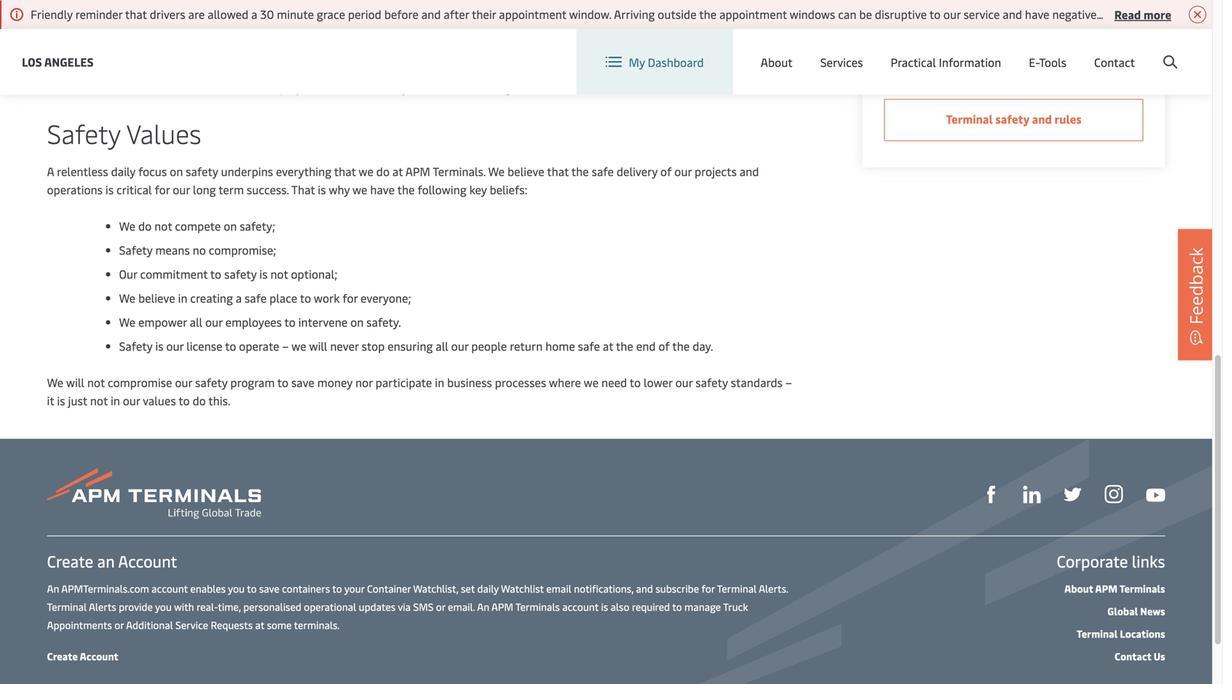 Task type: locate. For each thing, give the bounding box(es) containing it.
1 horizontal spatial apm
[[492, 600, 513, 614]]

1 vertical spatial account
[[562, 600, 599, 614]]

not right the just
[[90, 393, 108, 408]]

create right /
[[1105, 43, 1139, 58]]

1 horizontal spatial for
[[343, 290, 358, 306]]

0 vertical spatial terminals
[[1120, 582, 1165, 596]]

2 horizontal spatial apm
[[1095, 582, 1118, 596]]

create an account
[[47, 550, 177, 572]]

global menu button
[[899, 29, 1012, 72]]

0 vertical spatial at
[[392, 163, 403, 179]]

0 horizontal spatial drivers
[[150, 6, 185, 22]]

we down 'our'
[[119, 290, 135, 306]]

safety down compromise; on the left top
[[224, 266, 257, 282]]

2 horizontal spatial do
[[376, 163, 390, 179]]

0 vertical spatial save
[[291, 375, 315, 390]]

not up place
[[270, 266, 288, 282]]

and up before
[[401, 0, 420, 5]]

of left the tasks
[[534, 56, 545, 71]]

1 horizontal spatial do
[[193, 393, 206, 408]]

and inside an apmterminals.com account enables you to save containers to your container watchlist, set daily watchlist email notifications, and subscribe for terminal alerts. terminal alerts provide you with real-time, personalised operational updates via sms or email. an apm terminals account is also required to manage truck appointments or additional service requests at some terminals.
[[636, 582, 653, 596]]

believe up the beliefs:
[[508, 163, 544, 179]]

risk
[[537, 80, 555, 95]]

safe
[[592, 163, 614, 179], [245, 290, 267, 306], [578, 338, 600, 354]]

1 horizontal spatial appointment
[[720, 6, 787, 22]]

0 vertical spatial do
[[376, 163, 390, 179]]

1 vertical spatial for
[[343, 290, 358, 306]]

read more
[[1115, 6, 1171, 22]]

feedback button
[[1178, 229, 1214, 360]]

1 vertical spatial –
[[786, 375, 792, 390]]

2 horizontal spatial :
[[257, 0, 259, 5]]

1 vertical spatial safety
[[119, 242, 152, 258]]

to down place
[[284, 314, 296, 330]]

1 vertical spatial are
[[188, 6, 205, 22]]

account down email at bottom left
[[562, 600, 599, 614]]

day.
[[693, 338, 713, 354]]

more
[[1144, 6, 1171, 22]]

end
[[636, 338, 656, 354]]

1 horizontal spatial save
[[291, 375, 315, 390]]

0 horizontal spatial daily
[[111, 163, 135, 179]]

1 horizontal spatial drivers
[[1160, 6, 1196, 22]]

apm inside a relentless daily focus on safety underpins everything that we do at apm terminals. we believe that the safe delivery of our projects and operations is critical for our long term success. that is why we have the following key beliefs:
[[405, 163, 430, 179]]

license
[[186, 338, 222, 354]]

disruptive
[[875, 6, 927, 22]]

0 horizontal spatial with
[[174, 600, 194, 614]]

not up the just
[[87, 375, 105, 390]]

our left people
[[451, 338, 469, 354]]

just
[[68, 393, 87, 408]]

account
[[1142, 43, 1185, 58], [118, 550, 177, 572], [80, 649, 118, 663]]

1 horizontal spatial activities.
[[558, 80, 607, 95]]

will down intervene at the top left of page
[[309, 338, 327, 354]]

with inside an apmterminals.com account enables you to save containers to your container watchlist, set daily watchlist email notifications, and subscribe for terminal alerts. terminal alerts provide you with real-time, personalised operational updates via sms or email. an apm terminals account is also required to manage truck appointments or additional service requests at some terminals.
[[174, 600, 194, 614]]

you up additional
[[155, 600, 172, 614]]

not
[[154, 218, 172, 234], [270, 266, 288, 282], [87, 375, 105, 390], [90, 393, 108, 408]]

1 horizontal spatial terminals
[[1120, 582, 1165, 596]]

drivers left who
[[1160, 6, 1196, 22]]

key
[[469, 182, 487, 197]]

safe inside a relentless daily focus on safety underpins everything that we do at apm terminals. we believe that the safe delivery of our projects and operations is critical for our long term success. that is why we have the following key beliefs:
[[592, 163, 614, 179]]

0 horizontal spatial save
[[259, 582, 279, 596]]

required
[[632, 600, 670, 614]]

appointment up about popup button
[[720, 6, 787, 22]]

to down subscribe
[[672, 600, 682, 614]]

is right the it
[[57, 393, 65, 408]]

2 horizontal spatial a
[[482, 56, 488, 71]]

create
[[1105, 43, 1139, 58], [47, 550, 93, 572], [47, 649, 78, 663]]

operations
[[47, 182, 103, 197]]

to right values on the left of the page
[[179, 393, 190, 408]]

service
[[964, 6, 1000, 22]]

an
[[47, 582, 59, 596], [477, 600, 489, 614]]

– right standards
[[786, 375, 792, 390]]

on left safety.
[[350, 314, 364, 330]]

we down critical
[[119, 218, 135, 234]]

2 horizontal spatial are
[[633, 0, 650, 5]]

subscribe
[[656, 582, 699, 596]]

0 vertical spatial contact
[[1094, 54, 1135, 70]]

account right an
[[118, 550, 177, 572]]

people
[[471, 338, 507, 354]]

to left work
[[300, 290, 311, 306]]

email
[[546, 582, 571, 596]]

apmt footer logo image
[[47, 468, 261, 519]]

0 horizontal spatial an
[[47, 582, 59, 596]]

2 vertical spatial create
[[47, 649, 78, 663]]

2 horizontal spatial at
[[603, 338, 613, 354]]

apm up the following
[[405, 163, 430, 179]]

los angeles link
[[22, 53, 94, 71]]

an right email.
[[477, 600, 489, 614]]

login
[[1067, 43, 1095, 58]]

a
[[251, 6, 257, 22], [482, 56, 488, 71], [236, 290, 242, 306]]

save
[[291, 375, 315, 390], [259, 582, 279, 596]]

2 horizontal spatial for
[[702, 582, 715, 596]]

appointment down materials
[[499, 6, 566, 22]]

safe right home
[[578, 338, 600, 354]]

is left also
[[601, 600, 608, 614]]

1 vertical spatial contact
[[1115, 649, 1152, 663]]

we inside a relentless daily focus on safety underpins everything that we do at apm terminals. we believe that the safe delivery of our projects and operations is critical for our long term success. that is why we have the following key beliefs:
[[488, 163, 505, 179]]

save inside an apmterminals.com account enables you to save containers to your container watchlist, set daily watchlist email notifications, and subscribe for terminal alerts. terminal alerts provide you with real-time, personalised operational updates via sms or email. an apm terminals account is also required to manage truck appointments or additional service requests at some terminals.
[[259, 582, 279, 596]]

1 horizontal spatial :
[[239, 80, 242, 95]]

or right sms
[[436, 600, 445, 614]]

and right projects
[[740, 163, 759, 179]]

containers
[[282, 582, 330, 596]]

for up the manage
[[702, 582, 715, 596]]

safe up employees
[[245, 290, 267, 306]]

1 horizontal spatial global
[[1108, 604, 1138, 618]]

0 vertical spatial daily
[[653, 0, 677, 5]]

is left critical
[[105, 182, 114, 197]]

about left switch
[[761, 54, 793, 70]]

at left some
[[255, 618, 264, 632]]

create for create account
[[47, 649, 78, 663]]

place
[[270, 290, 297, 306]]

our left service at the right
[[944, 6, 961, 22]]

0 vertical spatial global
[[932, 43, 965, 58]]

1 vertical spatial about
[[1065, 582, 1093, 596]]

safety up 'our'
[[119, 242, 152, 258]]

1 horizontal spatial an
[[477, 600, 489, 614]]

: down hazards
[[239, 80, 242, 95]]

compete
[[175, 218, 221, 234]]

0 horizontal spatial are
[[188, 6, 205, 22]]

safety down day.
[[696, 375, 728, 390]]

is up we believe in creating a safe place to work for everyone;
[[259, 266, 268, 282]]

2 vertical spatial daily
[[477, 582, 499, 596]]

email.
[[448, 600, 475, 614]]

1 horizontal spatial about
[[1065, 582, 1093, 596]]

terminals down watchlist
[[515, 600, 560, 614]]

window.
[[569, 6, 611, 22]]

service
[[176, 618, 208, 632]]

2 drivers from the left
[[1160, 6, 1196, 22]]

switch
[[803, 43, 837, 58]]

1 vertical spatial all
[[436, 338, 448, 354]]

contractors
[[176, 80, 239, 95], [305, 80, 365, 95]]

daily inside : lifting, loading, unloading and moving containers, materials and goods are daily activities.
[[653, 0, 677, 5]]

0 vertical spatial for
[[155, 182, 170, 197]]

0 horizontal spatial for
[[155, 182, 170, 197]]

believe inside a relentless daily focus on safety underpins everything that we do at apm terminals. we believe that the safe delivery of our projects and operations is critical for our long term success. that is why we have the following key beliefs:
[[508, 163, 544, 179]]

drivers left allowed at the left top of page
[[150, 6, 185, 22]]

1 vertical spatial believe
[[138, 290, 175, 306]]

news
[[1140, 604, 1165, 618]]

terminals up global news 'link'
[[1120, 582, 1165, 596]]

2 vertical spatial at
[[255, 618, 264, 632]]

alerts.
[[759, 582, 788, 596]]

0 vertical spatial all
[[190, 314, 202, 330]]

0 horizontal spatial account
[[152, 582, 188, 596]]

values
[[126, 115, 201, 151]]

contact button
[[1094, 29, 1135, 95]]

– right "operate"
[[282, 338, 289, 354]]

daily inside an apmterminals.com account enables you to save containers to your container watchlist, set daily watchlist email notifications, and subscribe for terminal alerts. terminal alerts provide you with real-time, personalised operational updates via sms or email. an apm terminals account is also required to manage truck appointments or additional service requests at some terminals.
[[477, 582, 499, 596]]

grace
[[317, 6, 345, 22]]

1 vertical spatial have
[[370, 182, 395, 197]]

we for we will not compromise our safety program to save money nor participate in business processes where we need to lower our safety standards – it is just not in our values to do this.
[[47, 375, 63, 390]]

1 contractors from the left
[[176, 80, 239, 95]]

and
[[401, 0, 420, 5], [576, 0, 596, 5], [421, 6, 441, 22], [1003, 6, 1022, 22], [1032, 111, 1052, 127], [740, 163, 759, 179], [636, 582, 653, 596]]

an up 'appointments'
[[47, 582, 59, 596]]

we left empower
[[119, 314, 135, 330]]

0 vertical spatial an
[[47, 582, 59, 596]]

is
[[105, 182, 114, 197], [318, 182, 326, 197], [259, 266, 268, 282], [155, 338, 163, 354], [57, 393, 65, 408], [601, 600, 608, 614]]

daily up critical
[[111, 163, 135, 179]]

we up the beliefs:
[[488, 163, 505, 179]]

safety left rules
[[996, 111, 1030, 127]]

0 vertical spatial have
[[1025, 6, 1050, 22]]

0 vertical spatial activities.
[[119, 8, 168, 23]]

stop
[[362, 338, 385, 354]]

we for we do not compete on safety;
[[119, 218, 135, 234]]

1 horizontal spatial with
[[245, 56, 268, 71]]

2 vertical spatial for
[[702, 582, 715, 596]]

we left do.
[[602, 56, 617, 71]]

are
[[633, 0, 650, 5], [188, 6, 205, 22], [450, 56, 466, 71]]

0 horizontal spatial –
[[282, 338, 289, 354]]

0 horizontal spatial you
[[155, 600, 172, 614]]

terminal up 'appointments'
[[47, 600, 87, 614]]

safety for safety is our license to operate – we will never stop ensuring all our people return home safe at the end of the day.
[[119, 338, 152, 354]]

1 vertical spatial save
[[259, 582, 279, 596]]

1 vertical spatial create
[[47, 550, 93, 572]]

0 vertical spatial are
[[633, 0, 650, 5]]

or down provide
[[114, 618, 124, 632]]

long
[[193, 182, 216, 197]]

1 vertical spatial do
[[138, 218, 152, 234]]

processes
[[495, 375, 546, 390]]

safety inside a relentless daily focus on safety underpins everything that we do at apm terminals. we believe that the safe delivery of our projects and operations is critical for our long term success. that is why we have the following key beliefs:
[[186, 163, 218, 179]]

1 appointment from the left
[[499, 6, 566, 22]]

and inside a relentless daily focus on safety underpins everything that we do at apm terminals. we believe that the safe delivery of our projects and operations is critical for our long term success. that is why we have the following key beliefs:
[[740, 163, 759, 179]]

menu
[[968, 43, 998, 58]]

reminder
[[75, 6, 122, 22]]

friendly reminder that drivers are allowed a 30 minute grace period before and after their appointment window. arriving outside the appointment windows can be disruptive to our service and have negative impacts on drivers who 
[[31, 6, 1223, 22]]

daily up outside
[[653, 0, 677, 5]]

are up the most
[[450, 56, 466, 71]]

0 horizontal spatial contractors
[[176, 80, 239, 95]]

1 vertical spatial or
[[114, 618, 124, 632]]

0 vertical spatial believe
[[508, 163, 544, 179]]

0 vertical spatial about
[[761, 54, 793, 70]]

outside
[[658, 6, 697, 22]]

the left end
[[616, 338, 633, 354]]

0 vertical spatial apm
[[405, 163, 430, 179]]

program
[[230, 375, 275, 390]]

1 horizontal spatial you
[[228, 582, 245, 596]]

apm down watchlist
[[492, 600, 513, 614]]

is left why
[[318, 182, 326, 197]]

are left allowed at the left top of page
[[188, 6, 205, 22]]

1 horizontal spatial will
[[309, 338, 327, 354]]

my
[[629, 54, 645, 70]]

for right work
[[343, 290, 358, 306]]

apm inside an apmterminals.com account enables you to save containers to your container watchlist, set daily watchlist email notifications, and subscribe for terminal alerts. terminal alerts provide you with real-time, personalised operational updates via sms or email. an apm terminals account is also required to manage truck appointments or additional service requests at some terminals.
[[492, 600, 513, 614]]

safety
[[47, 115, 120, 151], [119, 242, 152, 258], [119, 338, 152, 354]]

we inside we will not compromise our safety program to save money nor participate in business processes where we need to lower our safety standards – it is just not in our values to do this.
[[47, 375, 63, 390]]

0 horizontal spatial have
[[370, 182, 395, 197]]

0 horizontal spatial global
[[932, 43, 965, 58]]

and down moving
[[421, 6, 441, 22]]

1 horizontal spatial a
[[251, 6, 257, 22]]

save left money
[[291, 375, 315, 390]]

delivery
[[617, 163, 658, 179]]

terminal safety and rules
[[946, 111, 1082, 127]]

activities.
[[119, 8, 168, 23], [558, 80, 607, 95]]

/
[[1098, 43, 1103, 58]]

for down focus
[[155, 182, 170, 197]]

daily inside a relentless daily focus on safety underpins everything that we do at apm terminals. we believe that the safe delivery of our projects and operations is critical for our long term success. that is why we have the following key beliefs:
[[111, 163, 135, 179]]

linkedin image
[[1023, 486, 1041, 503]]

create left an
[[47, 550, 93, 572]]

before
[[384, 6, 419, 22]]

of right 'delivery'
[[660, 163, 672, 179]]

read more button
[[1115, 5, 1171, 23]]

0 horizontal spatial at
[[255, 618, 264, 632]]

contact for contact us
[[1115, 649, 1152, 663]]

watchlist,
[[413, 582, 458, 596]]

critical
[[116, 182, 152, 197]]

materials
[[524, 0, 574, 5]]

impacts
[[1100, 6, 1141, 22]]

we left need
[[584, 375, 599, 390]]

at up need
[[603, 338, 613, 354]]

the right outside
[[699, 6, 717, 22]]

terminals
[[1120, 582, 1165, 596], [515, 600, 560, 614]]

create down 'appointments'
[[47, 649, 78, 663]]

will up the just
[[66, 375, 84, 390]]

create for create an account
[[47, 550, 93, 572]]

all
[[190, 314, 202, 330], [436, 338, 448, 354]]

of
[[534, 56, 545, 71], [162, 80, 174, 95], [461, 80, 472, 95], [660, 163, 672, 179], [659, 338, 670, 354]]

activities. up control
[[119, 8, 168, 23]]

contact for contact
[[1094, 54, 1135, 70]]

our down compromise
[[123, 393, 140, 408]]

all right ensuring
[[436, 338, 448, 354]]

home
[[545, 338, 575, 354]]

0 vertical spatial safe
[[592, 163, 614, 179]]

and up required
[[636, 582, 653, 596]]

terminal locations
[[1077, 627, 1165, 641]]

you tube link
[[1146, 485, 1165, 503]]

global inside button
[[932, 43, 965, 58]]

manage
[[685, 600, 721, 614]]

account left enables
[[152, 582, 188, 596]]

1 vertical spatial terminals
[[515, 600, 560, 614]]

we empower all our employees to intervene on safety.
[[119, 314, 401, 330]]

2 vertical spatial safety
[[119, 338, 152, 354]]

return
[[510, 338, 543, 354]]

highest
[[495, 80, 534, 95]]

need
[[602, 375, 627, 390]]

for inside an apmterminals.com account enables you to save containers to your container watchlist, set daily watchlist email notifications, and subscribe for terminal alerts. terminal alerts provide you with real-time, personalised operational updates via sms or email. an apm terminals account is also required to manage truck appointments or additional service requests at some terminals.
[[702, 582, 715, 596]]

0 horizontal spatial will
[[66, 375, 84, 390]]

negative
[[1052, 6, 1097, 22]]

contractors down hazards
[[176, 80, 239, 95]]

we for we empower all our employees to intervene on safety.
[[119, 314, 135, 330]]

los
[[22, 54, 42, 70]]

save up personalised
[[259, 582, 279, 596]]

2 vertical spatial do
[[193, 393, 206, 408]]

0 vertical spatial account
[[1142, 43, 1185, 58]]

everything
[[276, 163, 331, 179]]

do inside we will not compromise our safety program to save money nor participate in business processes where we need to lower our safety standards – it is just not in our values to do this.
[[193, 393, 206, 408]]

arriving
[[614, 6, 655, 22]]

global for global menu
[[932, 43, 965, 58]]

business
[[447, 375, 492, 390]]

contact
[[1094, 54, 1135, 70], [1115, 649, 1152, 663]]

to right the "license"
[[225, 338, 236, 354]]

0 horizontal spatial apm
[[405, 163, 430, 179]]

and left rules
[[1032, 111, 1052, 127]]

2 horizontal spatial daily
[[653, 0, 677, 5]]

0 horizontal spatial :
[[195, 56, 198, 71]]

1 horizontal spatial all
[[436, 338, 448, 354]]

we inside we will not compromise our safety program to save money nor participate in business processes where we need to lower our safety standards – it is just not in our values to do this.
[[584, 375, 599, 390]]

1 horizontal spatial believe
[[508, 163, 544, 179]]

2 vertical spatial apm
[[492, 600, 513, 614]]

corporate links
[[1057, 550, 1165, 572]]

1 vertical spatial daily
[[111, 163, 135, 179]]

at inside a relentless daily focus on safety underpins everything that we do at apm terminals. we believe that the safe delivery of our projects and operations is critical for our long term success. that is why we have the following key beliefs:
[[392, 163, 403, 179]]

for
[[155, 182, 170, 197], [343, 290, 358, 306], [702, 582, 715, 596]]

your
[[344, 582, 365, 596]]

: inside : lifting, loading, unloading and moving containers, materials and goods are daily activities.
[[257, 0, 259, 5]]

global for global news
[[1108, 604, 1138, 618]]



Task type: vqa. For each thing, say whether or not it's contained in the screenshot.
processes
yes



Task type: describe. For each thing, give the bounding box(es) containing it.
will inside we will not compromise our safety program to save money nor participate in business processes where we need to lower our safety standards – it is just not in our values to do this.
[[66, 375, 84, 390]]

to up creating
[[210, 266, 221, 282]]

about apm terminals
[[1065, 582, 1165, 596]]

1 vertical spatial apm
[[1095, 582, 1118, 596]]

to right program
[[277, 375, 288, 390]]

on up compromise; on the left top
[[224, 218, 237, 234]]

we left employ
[[244, 80, 261, 95]]

why
[[329, 182, 350, 197]]

values
[[143, 393, 176, 408]]

0 horizontal spatial a
[[236, 290, 242, 306]]

apmterminals.com
[[61, 582, 149, 596]]

nor
[[355, 375, 373, 390]]

some
[[267, 618, 292, 632]]

do.
[[620, 56, 636, 71]]

0 vertical spatial create
[[1105, 43, 1139, 58]]

of right end
[[659, 338, 670, 354]]

container
[[367, 582, 411, 596]]

employ
[[264, 80, 302, 95]]

our left highest
[[475, 80, 492, 95]]

release
[[335, 56, 372, 71]]

terminals.
[[433, 163, 486, 179]]

my dashboard button
[[606, 29, 704, 95]]

safety for safety values
[[47, 115, 120, 151]]

the left day.
[[672, 338, 690, 354]]

an
[[97, 550, 115, 572]]

corporate
[[1057, 550, 1128, 572]]

practical information button
[[891, 29, 1001, 95]]

term
[[219, 182, 244, 197]]

means
[[155, 242, 190, 258]]

where
[[549, 375, 581, 390]]

instagram image
[[1105, 485, 1123, 504]]

personalised
[[243, 600, 301, 614]]

watchlist
[[501, 582, 544, 596]]

locations
[[1120, 627, 1165, 641]]

the left 'delivery'
[[571, 163, 589, 179]]

is inside we will not compromise our safety program to save money nor participate in business processes where we need to lower our safety standards – it is just not in our values to do this.
[[57, 393, 65, 408]]

1 horizontal spatial have
[[1025, 6, 1050, 22]]

to right need
[[630, 375, 641, 390]]

activities. inside : lifting, loading, unloading and moving containers, materials and goods are daily activities.
[[119, 8, 168, 23]]

of right the most
[[461, 80, 472, 95]]

rules
[[1055, 111, 1082, 127]]

2 vertical spatial :
[[239, 80, 242, 95]]

0 vertical spatial –
[[282, 338, 289, 354]]

tasks
[[547, 56, 575, 71]]

the left the following
[[397, 182, 415, 197]]

out
[[411, 80, 429, 95]]

lower
[[644, 375, 673, 390]]

underpins
[[221, 163, 273, 179]]

of inside a relentless daily focus on safety underpins everything that we do at apm terminals. we believe that the safe delivery of our projects and operations is critical for our long term success. that is why we have the following key beliefs:
[[660, 163, 672, 179]]

on right read
[[1144, 6, 1157, 22]]

contact us
[[1115, 649, 1165, 663]]

our down empower
[[166, 338, 184, 354]]

their
[[472, 6, 496, 22]]

can
[[838, 6, 857, 22]]

terminals inside an apmterminals.com account enables you to save containers to your container watchlist, set daily watchlist email notifications, and subscribe for terminal alerts. terminal alerts provide you with real-time, personalised operational updates via sms or email. an apm terminals account is also required to manage truck appointments or additional service requests at some terminals.
[[515, 600, 560, 614]]

have inside a relentless daily focus on safety underpins everything that we do at apm terminals. we believe that the safe delivery of our projects and operations is critical for our long term success. that is why we have the following key beliefs:
[[370, 182, 395, 197]]

an apmterminals.com account enables you to save containers to your container watchlist, set daily watchlist email notifications, and subscribe for terminal alerts. terminal alerts provide you with real-time, personalised operational updates via sms or email. an apm terminals account is also required to manage truck appointments or additional service requests at some terminals.
[[47, 582, 788, 632]]

a
[[47, 163, 54, 179]]

we down intervene at the top left of page
[[291, 338, 306, 354]]

lifting,
[[262, 0, 299, 5]]

and right service at the right
[[1003, 6, 1022, 22]]

we right the 'everything'
[[359, 163, 374, 179]]

1 vertical spatial account
[[118, 550, 177, 572]]

hazards
[[200, 56, 242, 71]]

our commitment to safety is not optional;
[[119, 266, 337, 282]]

information
[[939, 54, 1001, 70]]

global news
[[1108, 604, 1165, 618]]

create account
[[47, 649, 118, 663]]

safety values
[[47, 115, 208, 151]]

save inside we will not compromise our safety program to save money nor participate in business processes where we need to lower our safety standards – it is just not in our values to do this.
[[291, 375, 315, 390]]

alerts
[[89, 600, 116, 614]]

close alert image
[[1189, 6, 1206, 23]]

no
[[193, 242, 206, 258]]

terminal locations link
[[1077, 627, 1165, 641]]

0 vertical spatial a
[[251, 6, 257, 22]]

truck
[[723, 600, 748, 614]]

linkedin__x28_alt_x29__3_ link
[[1023, 484, 1041, 503]]

in left business
[[435, 375, 444, 390]]

2 contractors from the left
[[305, 80, 365, 95]]

in down compromise
[[111, 393, 120, 408]]

are inside : lifting, loading, unloading and moving containers, materials and goods are daily activities.
[[633, 0, 650, 5]]

number
[[490, 56, 531, 71]]

youtube image
[[1146, 489, 1165, 502]]

0 horizontal spatial or
[[114, 618, 124, 632]]

1 horizontal spatial are
[[450, 56, 466, 71]]

our up values on the left of the page
[[175, 375, 192, 390]]

terminal up truck
[[717, 582, 757, 596]]

safety for safety means no compromise;
[[119, 242, 152, 258]]

0 vertical spatial you
[[228, 582, 245, 596]]

is inside an apmterminals.com account enables you to save containers to your container watchlist, set daily watchlist email notifications, and subscribe for terminal alerts. terminal alerts provide you with real-time, personalised operational updates via sms or email. an apm terminals account is also required to manage truck appointments or additional service requests at some terminals.
[[601, 600, 608, 614]]

our right lower
[[675, 375, 693, 390]]

1 vertical spatial at
[[603, 338, 613, 354]]

1 vertical spatial safe
[[245, 290, 267, 306]]

not up the means
[[154, 218, 172, 234]]

to right disruptive
[[930, 6, 941, 22]]

our left long
[[173, 182, 190, 197]]

potential
[[271, 56, 318, 71]]

feedback
[[1184, 247, 1208, 325]]

compromise;
[[209, 242, 276, 258]]

notifications,
[[574, 582, 634, 596]]

tools
[[1039, 54, 1067, 70]]

we believe in creating a safe place to work for everyone;
[[119, 290, 411, 306]]

we for we believe in creating a safe place to work for everyone;
[[119, 290, 135, 306]]

our
[[119, 266, 137, 282]]

angeles
[[44, 54, 94, 70]]

is down empower
[[155, 338, 163, 354]]

for inside a relentless daily focus on safety underpins everything that we do at apm terminals. we believe that the safe delivery of our projects and operations is critical for our long term success. that is why we have the following key beliefs:
[[155, 182, 170, 197]]

following
[[418, 182, 467, 197]]

this.
[[208, 393, 230, 408]]

terminal down information
[[946, 111, 993, 127]]

facebook image
[[983, 486, 1000, 503]]

in left 'number'
[[469, 56, 479, 71]]

1 drivers from the left
[[150, 6, 185, 22]]

time,
[[218, 600, 241, 614]]

to up personalised
[[247, 582, 257, 596]]

us
[[1154, 649, 1165, 663]]

enables
[[190, 582, 226, 596]]

2 vertical spatial account
[[80, 649, 118, 663]]

: for hazards
[[195, 56, 198, 71]]

also
[[611, 600, 629, 614]]

allowed
[[208, 6, 248, 22]]

1 vertical spatial an
[[477, 600, 489, 614]]

twitter image
[[1064, 486, 1082, 503]]

in down commitment
[[178, 290, 187, 306]]

login / create account link
[[1040, 29, 1185, 72]]

– inside we will not compromise our safety program to save money nor participate in business processes where we need to lower our safety standards – it is just not in our values to do this.
[[786, 375, 792, 390]]

1 vertical spatial activities.
[[558, 80, 607, 95]]

: for lifting,
[[257, 0, 259, 5]]

beliefs:
[[490, 182, 527, 197]]

0 vertical spatial will
[[309, 338, 327, 354]]

2 appointment from the left
[[720, 6, 787, 22]]

minute
[[277, 6, 314, 22]]

1 vertical spatial a
[[482, 56, 488, 71]]

creating
[[190, 290, 233, 306]]

ensuring
[[388, 338, 433, 354]]

dashboard
[[648, 54, 704, 70]]

services
[[820, 54, 863, 70]]

0 vertical spatial or
[[436, 600, 445, 614]]

safety up this.
[[195, 375, 228, 390]]

to left your
[[332, 582, 342, 596]]

on inside a relentless daily focus on safety underpins everything that we do at apm terminals. we believe that the safe delivery of our projects and operations is critical for our long term success. that is why we have the following key beliefs:
[[170, 163, 183, 179]]

2 vertical spatial safe
[[578, 338, 600, 354]]

relentless
[[57, 163, 108, 179]]

to left carry
[[368, 80, 379, 95]]

requests
[[211, 618, 253, 632]]

empower
[[138, 314, 187, 330]]

at inside an apmterminals.com account enables you to save containers to your container watchlist, set daily watchlist email notifications, and subscribe for terminal alerts. terminal alerts provide you with real-time, personalised operational updates via sms or email. an apm terminals account is also required to manage truck appointments or additional service requests at some terminals.
[[255, 618, 264, 632]]

never
[[330, 338, 359, 354]]

we right why
[[352, 182, 367, 197]]

and up window.
[[576, 0, 596, 5]]

0 horizontal spatial all
[[190, 314, 202, 330]]

updates
[[359, 600, 396, 614]]

los angeles
[[22, 54, 94, 70]]

links
[[1132, 550, 1165, 572]]

do inside a relentless daily focus on safety underpins everything that we do at apm terminals. we believe that the safe delivery of our projects and operations is critical for our long term success. that is why we have the following key beliefs:
[[376, 163, 390, 179]]

focus
[[138, 163, 167, 179]]

everyone;
[[361, 290, 411, 306]]

about for about apm terminals
[[1065, 582, 1093, 596]]

our down creating
[[205, 314, 223, 330]]

create account link
[[47, 649, 118, 663]]

1 horizontal spatial account
[[562, 600, 599, 614]]

global news link
[[1108, 604, 1165, 618]]

standards
[[731, 375, 783, 390]]

terminal down global news
[[1077, 627, 1118, 641]]

of right control
[[162, 80, 174, 95]]

30
[[260, 6, 274, 22]]

fill 44 link
[[1064, 484, 1082, 503]]

about for about
[[761, 54, 793, 70]]

to left release
[[321, 56, 332, 71]]

success.
[[247, 182, 289, 197]]

our left projects
[[675, 163, 692, 179]]

safety;
[[240, 218, 275, 234]]

commitment
[[140, 266, 208, 282]]

real-
[[197, 600, 218, 614]]



